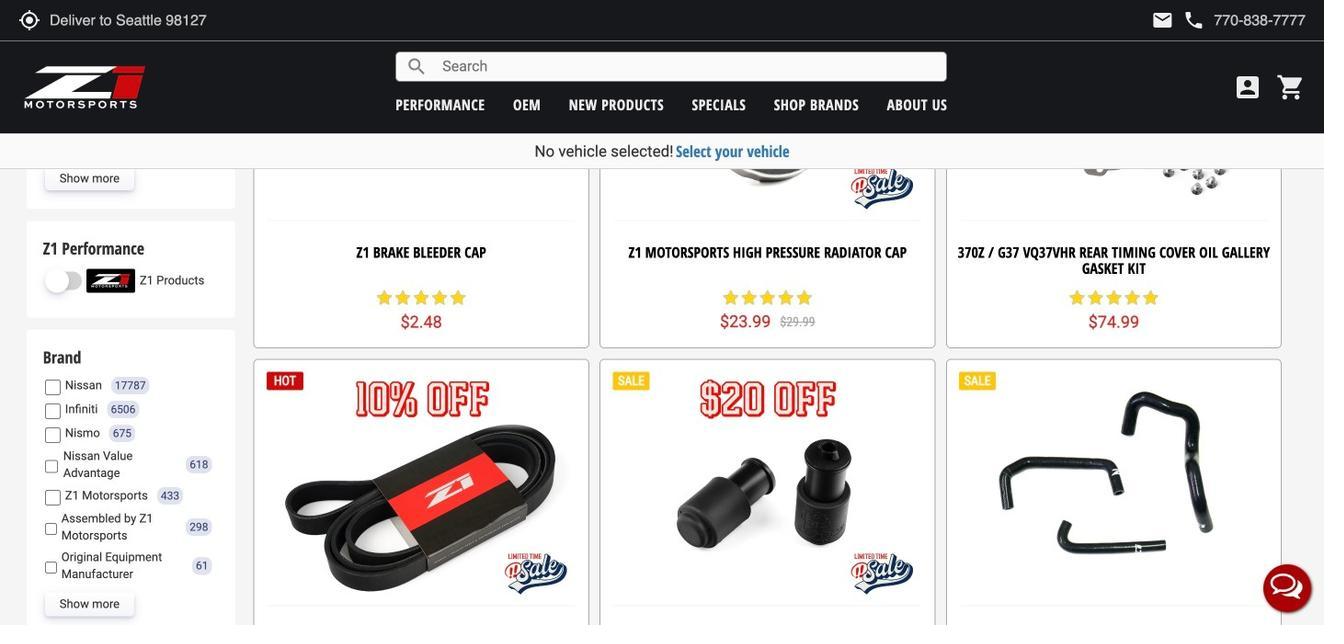 Task type: describe. For each thing, give the bounding box(es) containing it.
nissan 370z z34 2009 2010 2011 2012 2013 2014 2015 2016 2017 2018 2019 3.7l vq37vhr vhr nismo z1 motorsports image
[[65, 133, 139, 157]]

nissan 350z z33 2003 2004 2005 2006 2007 2008 2009 vq35de 3.5l revup rev up vq35hr nismo z1 motorsports image
[[65, 105, 139, 129]]



Task type: vqa. For each thing, say whether or not it's contained in the screenshot.
G37
no



Task type: locate. For each thing, give the bounding box(es) containing it.
None checkbox
[[45, 25, 61, 41], [45, 82, 61, 98], [45, 427, 61, 443], [45, 490, 61, 506], [45, 521, 57, 537], [45, 25, 61, 41], [45, 82, 61, 98], [45, 427, 61, 443], [45, 490, 61, 506], [45, 521, 57, 537]]

None checkbox
[[45, 54, 61, 69], [45, 380, 61, 395], [45, 404, 61, 419], [45, 459, 59, 474], [45, 560, 57, 576], [45, 54, 61, 69], [45, 380, 61, 395], [45, 404, 61, 419], [45, 459, 59, 474], [45, 560, 57, 576]]

Search search field
[[428, 52, 946, 81]]

infiniti q50 sedan hybrid v37 2014 2015 2016 2017 2018 2019 2020 vq37vhr 2.0t 3.0t 3.7l red sport redsport vr30ddtt z1 motorsports image
[[65, 48, 139, 72]]

infiniti g35 coupe sedan v35 v36 skyline 2003 2004 2005 2006 2007 2008 3.5l vq35de revup rev up vq35hr z1 motorsports image
[[65, 19, 139, 43]]

infiniti g37 coupe sedan convertible v36 cv36 hv36 skyline 2008 2009 2010 2011 2012 2013 3.7l vq37vhr z1 motorsports image
[[65, 76, 139, 100]]

z1 motorsports logo image
[[23, 64, 147, 110]]



